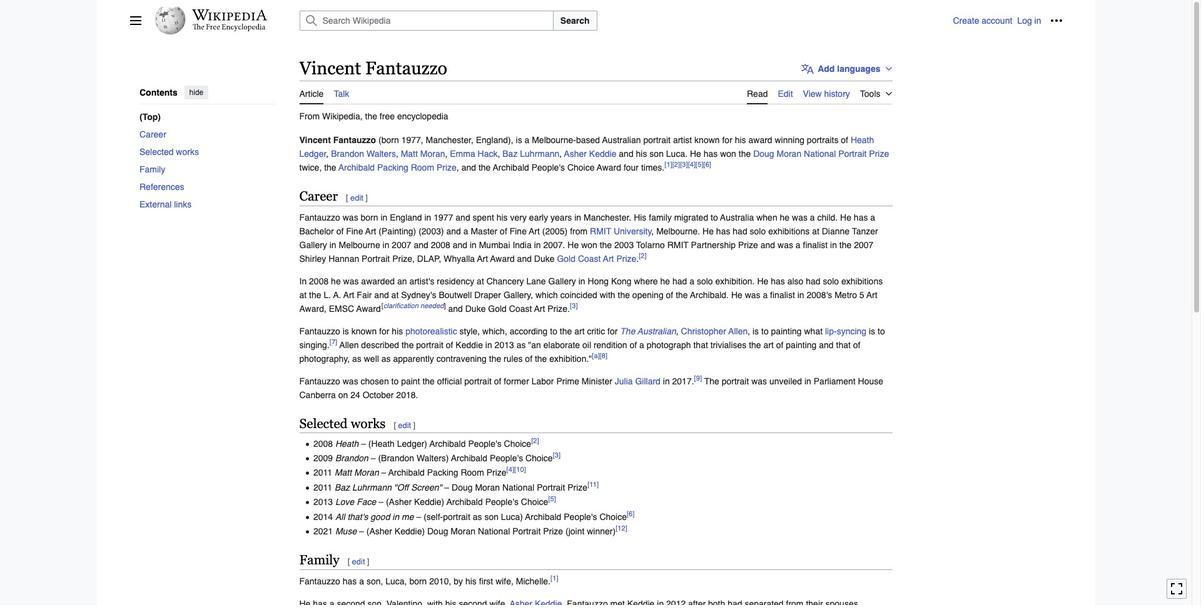 Task type: vqa. For each thing, say whether or not it's contained in the screenshot.
WELCOME TO WIKIPEDIA ,
no



Task type: describe. For each thing, give the bounding box(es) containing it.
0 vertical spatial [6] link
[[704, 160, 712, 169]]

is down emsc
[[343, 326, 349, 336]]

wife,
[[496, 577, 514, 587]]

doug inside the 2021 muse – (asher keddie) doug moran national portrait prize (joint winner) [12]
[[428, 527, 448, 537]]

julia gillard link
[[615, 377, 661, 387]]

2011 for matt
[[314, 468, 332, 478]]

needed
[[421, 302, 444, 310]]

the down "an
[[535, 354, 547, 364]]

lane
[[527, 276, 546, 286]]

born inside 'fantauzzo was born in england in 1977 and spent his very early years in manchester. his family migrated to australia when he was a child. he has a bachelor of fine art (painting) (2003) and a master of fine art (2005) from'
[[361, 213, 378, 223]]

fantauzzo has a son, luca, born 2010, by his first wife, michelle. [1]
[[300, 575, 559, 587]]

has inside 'fantauzzo was born in england in 1977 and spent his very early years in manchester. his family migrated to australia when he was a child. he has a bachelor of fine art (painting) (2003) and a master of fine art (2005) from'
[[854, 213, 868, 223]]

language progressive image
[[802, 62, 814, 75]]

keddie) inside the 2013 love face – (asher keddie) archibald people's choice [5]
[[414, 498, 445, 508]]

he down exhibition.
[[732, 290, 743, 300]]

lip-
[[826, 326, 837, 336]]

in up (painting) on the top left
[[381, 213, 388, 223]]

portrait up luca.
[[644, 135, 671, 145]]

0 horizontal spatial works
[[176, 147, 199, 157]]

1 horizontal spatial [2] link
[[639, 252, 647, 260]]

migrated
[[675, 213, 709, 223]]

won inside , melbourne. he has had solo exhibitions at dianne tanzer gallery in melbourne in 2007 and 2008 and in mumbai india in 2007. he won the 2003 tolarno rmit partnership prize and was a finalist in the 2007 shirley hannan portrait prize, dlap, whyalla art award and duke
[[582, 240, 598, 250]]

he inside , brandon walters , matt moran , emma hack , baz luhrmann , asher keddie and his son luca. he has won the doug moran national portrait prize twice, the archibald packing room prize , and the archibald people's choice award four times. [1] [2] [3] [4] [5] [6]
[[690, 149, 702, 159]]

and inside in 2008 he was awarded an artist's residency at chancery lane gallery in hong kong where he had a solo exhibition. he has also had solo exhibitions at the l. a. art fair and at sydney's boutwell draper gallery, which coincided with the opening of the archibald. he was a finalist in 2008's metro 5 art award, emsc award
[[375, 290, 389, 300]]

external links
[[139, 199, 191, 209]]

fantauzzo up brandon walters link
[[333, 135, 376, 145]]

has inside in 2008 he was awarded an artist's residency at chancery lane gallery in hong kong where he had a solo exhibition. he has also had solo exhibitions at the l. a. art fair and at sydney's boutwell draper gallery, which coincided with the opening of the archibald. he was a finalist in 2008's metro 5 art award, emsc award
[[771, 276, 785, 286]]

ledger
[[300, 149, 327, 159]]

award
[[749, 135, 773, 145]]

draper
[[475, 290, 501, 300]]

choice inside , brandon walters , matt moran , emma hack , baz luhrmann , asher keddie and his son luca. he has won the doug moran national portrait prize twice, the archibald packing room prize , and the archibald people's choice award four times. [1] [2] [3] [4] [5] [6]
[[568, 163, 595, 173]]

personal tools navigation
[[954, 11, 1067, 31]]

[3] inside 2009 brandon – (brandon walters) archibald people's choice [3]
[[553, 452, 561, 460]]

in up hannan
[[330, 240, 337, 250]]

[11] link
[[588, 481, 599, 490]]

0 vertical spatial painting
[[771, 326, 802, 336]]

[ for career
[[346, 193, 348, 203]]

described
[[361, 340, 399, 350]]

people's inside 2008 heath – (heath ledger) archibald people's choice [2]
[[468, 439, 502, 449]]

, right christopher
[[748, 326, 751, 336]]

room inside , brandon walters , matt moran , emma hack , baz luhrmann , asher keddie and his son luca. he has won the doug moran national portrait prize twice, the archibald packing room prize , and the archibald people's choice award four times. [1] [2] [3] [4] [5] [6]
[[411, 163, 434, 173]]

moran down manchester,
[[420, 149, 445, 159]]

0 horizontal spatial career
[[139, 129, 166, 139]]

tolarno
[[637, 240, 665, 250]]

prize inside 2011 matt moran – archibald packing room prize [4] [10]
[[487, 468, 507, 478]]

at down in
[[300, 290, 307, 300]]

archibald inside 2008 heath – (heath ledger) archibald people's choice [2]
[[430, 439, 466, 449]]

brandon for walters
[[331, 149, 364, 159]]

what
[[805, 326, 823, 336]]

2 fine from the left
[[510, 226, 527, 236]]

an
[[397, 276, 407, 286]]

allen inside allen described the portrait of keddie in 2013 as "an elaborate oil rendition of a photograph that trivialises the art of painting and that of photography, as well as apparently contravening the rules of the exhibition."
[[340, 340, 359, 350]]

(painting)
[[379, 226, 416, 236]]

and up dlap,
[[414, 240, 429, 250]]

to left what
[[762, 326, 769, 336]]

and inside [ clarification needed ] and duke gold coast art prize. [3]
[[448, 304, 463, 314]]

, left asher
[[560, 149, 562, 159]]

[10] link
[[515, 466, 526, 475]]

was up fair
[[343, 276, 359, 286]]

, left brandon walters link
[[327, 149, 329, 159]]

fantauzzo was born in england in 1977 and spent his very early years in manchester. his family migrated to australia when he was a child. he has a bachelor of fine art (painting) (2003) and a master of fine art (2005) from
[[300, 213, 876, 236]]

brandon for –
[[335, 454, 369, 464]]

also
[[788, 276, 804, 286]]

people's inside 2014 all that's good in me – (self-portrait as son luca) archibald people's choice [6]
[[564, 512, 597, 522]]

fantauzzo up encyclopedia
[[366, 58, 448, 78]]

clarification needed link
[[384, 302, 444, 310]]

the up apparently
[[402, 340, 414, 350]]

of down "an
[[525, 354, 533, 364]]

0 vertical spatial selected works
[[139, 147, 199, 157]]

the inside "fantauzzo was chosen to paint the official portrait of former labor prime minister julia gillard in 2017. [9]"
[[423, 377, 435, 387]]

[ edit ] for family
[[348, 558, 370, 567]]

[ for selected works
[[394, 421, 396, 430]]

won inside , brandon walters , matt moran , emma hack , baz luhrmann , asher keddie and his son luca. he has won the doug moran national portrait prize twice, the archibald packing room prize , and the archibald people's choice award four times. [1] [2] [3] [4] [5] [6]
[[721, 149, 737, 159]]

2009
[[314, 454, 333, 464]]

[5] inside , brandon walters , matt moran , emma hack , baz luhrmann , asher keddie and his son luca. he has won the doug moran national portrait prize twice, the archibald packing room prize , and the archibald people's choice award four times. [1] [2] [3] [4] [5] [6]
[[696, 160, 704, 169]]

minister
[[582, 377, 613, 387]]

exhibitions inside in 2008 he was awarded an artist's residency at chancery lane gallery in hong kong where he had a solo exhibition. he has also had solo exhibitions at the l. a. art fair and at sydney's boutwell draper gallery, which coincided with the opening of the archibald. he was a finalist in 2008's metro 5 art award, emsc award
[[842, 276, 883, 286]]

at up clarification
[[392, 290, 399, 300]]

[ edit ] for selected works
[[394, 421, 416, 430]]

view history link
[[803, 81, 851, 103]]

emsc
[[329, 304, 354, 314]]

0 vertical spatial known
[[695, 135, 720, 145]]

, up the photograph
[[677, 326, 679, 336]]

[12]
[[616, 525, 628, 533]]

india
[[513, 240, 532, 250]]

a inside fantauzzo has a son, luca, born 2010, by his first wife, michelle. [1]
[[359, 577, 364, 587]]

to up the 'elaborate'
[[550, 326, 558, 336]]

1977,
[[402, 135, 424, 145]]

a left child.
[[810, 213, 815, 223]]

in down "also"
[[798, 290, 805, 300]]

encyclopedia
[[397, 111, 449, 121]]

portrait inside 2011 baz luhrmann "off screen" – doug moran national portrait prize [11]
[[537, 483, 565, 493]]

edit for selected works
[[398, 421, 411, 430]]

in right india
[[534, 240, 541, 250]]

, down manchester,
[[445, 149, 448, 159]]

coast inside [ clarification needed ] and duke gold coast art prize. [3]
[[509, 304, 532, 314]]

2017.
[[673, 377, 695, 387]]

of down syncing
[[854, 340, 861, 350]]

"an
[[528, 340, 541, 350]]

has inside , melbourne. he has had solo exhibitions at dianne tanzer gallery in melbourne in 2007 and 2008 and in mumbai india in 2007. he won the 2003 tolarno rmit partnership prize and was a finalist in the 2007 shirley hannan portrait prize, dlap, whyalla art award and duke
[[717, 226, 731, 236]]

walters
[[367, 149, 396, 159]]

vincent for vincent fantauzzo
[[300, 58, 361, 78]]

hide button
[[184, 86, 208, 99]]

a inside allen described the portrait of keddie in 2013 as "an elaborate oil rendition of a photograph that trivialises the art of painting and that of photography, as well as apparently contravening the rules of the exhibition."
[[640, 340, 645, 350]]

2 horizontal spatial for
[[723, 135, 733, 145]]

prize down the emma
[[437, 163, 457, 173]]

in 2008 he was awarded an artist's residency at chancery lane gallery in hong kong where he had a solo exhibition. he has also had solo exhibitions at the l. a. art fair and at sydney's boutwell draper gallery, which coincided with the opening of the archibald. he was a finalist in 2008's metro 5 art award, emsc award
[[300, 276, 883, 314]]

0 horizontal spatial [2] link
[[532, 437, 539, 446]]

references
[[139, 182, 184, 192]]

and right 1977
[[456, 213, 471, 223]]

a inside , melbourne. he has had solo exhibitions at dianne tanzer gallery in melbourne in 2007 and 2008 and in mumbai india in 2007. he won the 2003 tolarno rmit partnership prize and was a finalist in the 2007 shirley hannan portrait prize, dlap, whyalla art award and duke
[[796, 240, 801, 250]]

] inside [ clarification needed ] and duke gold coast art prize. [3]
[[444, 302, 446, 310]]

people's inside , brandon walters , matt moran , emma hack , baz luhrmann , asher keddie and his son luca. he has won the doug moran national portrait prize twice, the archibald packing room prize , and the archibald people's choice award four times. [1] [2] [3] [4] [5] [6]
[[532, 163, 565, 173]]

finalist inside in 2008 he was awarded an artist's residency at chancery lane gallery in hong kong where he had a solo exhibition. he has also had solo exhibitions at the l. a. art fair and at sydney's boutwell draper gallery, which coincided with the opening of the archibald. he was a finalist in 2008's metro 5 art award, emsc award
[[771, 290, 795, 300]]

by
[[454, 577, 463, 587]]

a.
[[333, 290, 341, 300]]

the left free
[[365, 111, 377, 121]]

in inside 2014 all that's good in me – (self-portrait as son luca) archibald people's choice [6]
[[393, 512, 399, 522]]

art inside allen described the portrait of keddie in 2013 as "an elaborate oil rendition of a photograph that trivialises the art of painting and that of photography, as well as apparently contravening the rules of the exhibition."
[[764, 340, 774, 350]]

(asher inside the 2021 muse – (asher keddie) doug moran national portrait prize (joint winner) [12]
[[367, 527, 392, 537]]

selected inside vincent fantauzzo element
[[300, 417, 348, 432]]

has inside , brandon walters , matt moran , emma hack , baz luhrmann , asher keddie and his son luca. he has won the doug moran national portrait prize twice, the archibald packing room prize , and the archibald people's choice award four times. [1] [2] [3] [4] [5] [6]
[[704, 149, 718, 159]]

1 2007 from the left
[[392, 240, 412, 250]]

vincent fantauzzo main content
[[294, 56, 1063, 606]]

he inside 'fantauzzo was born in england in 1977 and spent his very early years in manchester. his family migrated to australia when he was a child. he has a bachelor of fine art (painting) (2003) and a master of fine art (2005) from'
[[841, 213, 852, 223]]

artist's
[[410, 276, 435, 286]]

[ edit ] for career
[[346, 193, 368, 203]]

] for family
[[367, 558, 370, 567]]

shirley
[[300, 254, 326, 264]]

melbourne.
[[657, 226, 701, 236]]

and down 'when'
[[761, 240, 776, 250]]

fantauzzo for known
[[300, 326, 340, 336]]

1 vertical spatial australian
[[638, 326, 677, 336]]

and up four
[[619, 149, 634, 159]]

0 horizontal spatial for
[[379, 326, 390, 336]]

art right 5
[[867, 290, 878, 300]]

contravening
[[437, 354, 487, 364]]

1 horizontal spatial allen
[[729, 326, 748, 336]]

– inside 2011 baz luhrmann "off screen" – doug moran national portrait prize [11]
[[445, 483, 450, 493]]

the down "hack"
[[479, 163, 491, 173]]

art right a.
[[344, 290, 355, 300]]

had inside , melbourne. he has had solo exhibitions at dianne tanzer gallery in melbourne in 2007 and 2008 and in mumbai india in 2007. he won the 2003 tolarno rmit partnership prize and was a finalist in the 2007 shirley hannan portrait prize, dlap, whyalla art award and duke
[[733, 226, 748, 236]]

baz inside 2011 baz luhrmann "off screen" – doug moran national portrait prize [11]
[[335, 483, 350, 493]]

the left archibald.
[[676, 290, 688, 300]]

choice inside 2008 heath – (heath ledger) archibald people's choice [2]
[[504, 439, 532, 449]]

and down emma hack "link"
[[462, 163, 476, 173]]

gold inside gold coast art prize . [2]
[[557, 254, 576, 264]]

a up archibald.
[[690, 276, 695, 286]]

edit link for career
[[350, 193, 364, 203]]

the right trivialises
[[749, 340, 762, 350]]

son inside , brandon walters , matt moran , emma hack , baz luhrmann , asher keddie and his son luca. he has won the doug moran national portrait prize twice, the archibald packing room prize , and the archibald people's choice award four times. [1] [2] [3] [4] [5] [6]
[[650, 149, 664, 159]]

photorealistic
[[406, 326, 457, 336]]

a left master
[[464, 226, 469, 236]]

national inside 2011 baz luhrmann "off screen" – doug moran national portrait prize [11]
[[503, 483, 535, 493]]

2 that from the left
[[837, 340, 851, 350]]

opening
[[633, 290, 664, 300]]

, down the emma
[[457, 163, 459, 173]]

external
[[139, 199, 171, 209]]

heath ledger
[[300, 135, 875, 159]]

[3] inside , brandon walters , matt moran , emma hack , baz luhrmann , asher keddie and his son luca. he has won the doug moran national portrait prize twice, the archibald packing room prize , and the archibald people's choice award four times. [1] [2] [3] [4] [5] [6]
[[680, 160, 688, 169]]

of up contravening
[[446, 340, 453, 350]]

in up coincided
[[579, 276, 586, 286]]

to inside 'fantauzzo was born in england in 1977 and spent his very early years in manchester. his family migrated to australia when he was a child. he has a bachelor of fine art (painting) (2003) and a master of fine art (2005) from'
[[711, 213, 718, 223]]

1 horizontal spatial [5] link
[[696, 160, 704, 169]]

prize inside gold coast art prize . [2]
[[617, 254, 637, 264]]

0 vertical spatial [3] link
[[680, 160, 688, 169]]

[ for family
[[348, 558, 350, 567]]

the portrait was unveiled in parliament house canberra on 24 october 2018.
[[300, 377, 884, 400]]

his left the award
[[735, 135, 746, 145]]

1 vertical spatial [4] link
[[507, 466, 515, 475]]

external links link
[[139, 196, 274, 213]]

matt moran link
[[401, 149, 445, 159]]

the left l.
[[309, 290, 321, 300]]

of down the australian "link"
[[630, 340, 637, 350]]

award inside , melbourne. he has had solo exhibitions at dianne tanzer gallery in melbourne in 2007 and 2008 and in mumbai india in 2007. he won the 2003 tolarno rmit partnership prize and was a finalist in the 2007 shirley hannan portrait prize, dlap, whyalla art award and duke
[[491, 254, 515, 264]]

fantauzzo for born
[[300, 213, 340, 223]]

he inside 'fantauzzo was born in england in 1977 and spent his very early years in manchester. his family migrated to australia when he was a child. he has a bachelor of fine art (painting) (2003) and a master of fine art (2005) from'
[[780, 213, 790, 223]]

0 horizontal spatial [1] link
[[551, 575, 559, 583]]

0 horizontal spatial the
[[620, 326, 636, 336]]

where
[[634, 276, 658, 286]]

is up baz luhrmann link
[[516, 135, 522, 145]]

[9]
[[695, 374, 702, 383]]

vincent fantauzzo
[[300, 58, 448, 78]]

0 vertical spatial rmit
[[590, 226, 612, 236]]

duke inside [ clarification needed ] and duke gold coast art prize. [3]
[[466, 304, 486, 314]]

search button
[[553, 11, 597, 31]]

account
[[982, 16, 1013, 26]]

melbourne
[[339, 240, 380, 250]]

[6] inside , brandon walters , matt moran , emma hack , baz luhrmann , asher keddie and his son luca. he has won the doug moran national portrait prize twice, the archibald packing room prize , and the archibald people's choice award four times. [1] [2] [3] [4] [5] [6]
[[704, 160, 712, 169]]

a up tanzer at the right of the page
[[871, 213, 876, 223]]

0 horizontal spatial [6] link
[[627, 510, 635, 519]]

the right twice,
[[324, 163, 337, 173]]

the up the 'elaborate'
[[560, 326, 572, 336]]

packing inside , brandon walters , matt moran , emma hack , baz luhrmann , asher keddie and his son luca. he has won the doug moran national portrait prize twice, the archibald packing room prize , and the archibald people's choice award four times. [1] [2] [3] [4] [5] [6]
[[377, 163, 409, 173]]

edit
[[778, 89, 793, 99]]

is right christopher allen link
[[753, 326, 759, 336]]

and down 1977
[[447, 226, 461, 236]]

a up baz luhrmann link
[[525, 135, 530, 145]]

2013 inside allen described the portrait of keddie in 2013 as "an elaborate oil rendition of a photograph that trivialises the art of painting and that of photography, as well as apparently contravening the rules of the exhibition."
[[495, 340, 514, 350]]

gillard
[[636, 377, 661, 387]]

gallery inside in 2008 he was awarded an artist's residency at chancery lane gallery in hong kong where he had a solo exhibition. he has also had solo exhibitions at the l. a. art fair and at sydney's boutwell draper gallery, which coincided with the opening of the archibald. he was a finalist in 2008's metro 5 art award, emsc award
[[549, 276, 576, 286]]

in inside personal tools navigation
[[1035, 16, 1042, 26]]

0 horizontal spatial he
[[331, 276, 341, 286]]

oil
[[583, 340, 592, 350]]

archibald packing room prize link
[[339, 163, 457, 173]]

0 horizontal spatial [5] link
[[549, 495, 556, 504]]

painting inside allen described the portrait of keddie in 2013 as "an elaborate oil rendition of a photograph that trivialises the art of painting and that of photography, as well as apparently contravening the rules of the exhibition."
[[786, 340, 817, 350]]

fair
[[357, 290, 372, 300]]

[12] link
[[616, 525, 628, 533]]

] for career
[[366, 193, 368, 203]]

prize down the tools
[[870, 149, 890, 159]]

selected works link
[[139, 143, 274, 160]]

2007.
[[544, 240, 565, 250]]

art down the early
[[529, 226, 540, 236]]

1977
[[434, 213, 453, 223]]

of up the unveiled
[[777, 340, 784, 350]]

family inside family "link"
[[139, 164, 165, 174]]

in inside allen described the portrait of keddie in 2013 as "an elaborate oil rendition of a photograph that trivialises the art of painting and that of photography, as well as apparently contravening the rules of the exhibition."
[[486, 340, 492, 350]]

kong
[[611, 276, 632, 286]]

based
[[576, 135, 600, 145]]

which,
[[483, 326, 507, 336]]

in inside "fantauzzo was chosen to paint the official portrait of former labor prime minister julia gillard in 2017. [9]"
[[663, 377, 670, 387]]

1 horizontal spatial [1] link
[[665, 160, 673, 169]]

solo inside , melbourne. he has had solo exhibitions at dianne tanzer gallery in melbourne in 2007 and 2008 and in mumbai india in 2007. he won the 2003 tolarno rmit partnership prize and was a finalist in the 2007 shirley hannan portrait prize, dlap, whyalla art award and duke
[[750, 226, 766, 236]]

2014
[[314, 512, 333, 522]]

the down dianne
[[840, 240, 852, 250]]

in down (painting) on the top left
[[383, 240, 390, 250]]

] for selected works
[[413, 421, 416, 430]]

at up draper
[[477, 276, 484, 286]]

was up melbourne
[[343, 213, 358, 223]]

son,
[[367, 577, 383, 587]]

moran down winning
[[777, 149, 802, 159]]

[3] link for – (brandon walters) archibald people's choice
[[553, 452, 561, 460]]

[10]
[[515, 466, 526, 475]]

and inside allen described the portrait of keddie in 2013 as "an elaborate oil rendition of a photograph that trivialises the art of painting and that of photography, as well as apparently contravening the rules of the exhibition."
[[819, 340, 834, 350]]

2 horizontal spatial solo
[[823, 276, 839, 286]]

0 vertical spatial art
[[575, 326, 585, 336]]

and up whyalla at left
[[453, 240, 468, 250]]

dlap,
[[417, 254, 442, 264]]

of inside "fantauzzo was chosen to paint the official portrait of former labor prime minister julia gillard in 2017. [9]"
[[494, 377, 502, 387]]

coast inside gold coast art prize . [2]
[[578, 254, 601, 264]]

chancery
[[487, 276, 524, 286]]

of right 'bachelor'
[[337, 226, 344, 236]]

of inside in 2008 he was awarded an artist's residency at chancery lane gallery in hong kong where he had a solo exhibition. he has also had solo exhibitions at the l. a. art fair and at sydney's boutwell draper gallery, which coincided with the opening of the archibald. he was a finalist in 2008's metro 5 art award, emsc award
[[666, 290, 674, 300]]

national inside the 2021 muse – (asher keddie) doug moran national portrait prize (joint winner) [12]
[[478, 527, 510, 537]]

he right exhibition.
[[758, 276, 769, 286]]

according
[[510, 326, 548, 336]]

was down exhibition.
[[745, 290, 761, 300]]

was left child.
[[792, 213, 808, 223]]

the down the award
[[739, 149, 751, 159]]

selected works inside vincent fantauzzo element
[[300, 417, 386, 432]]

2013 love face – (asher keddie) archibald people's choice [5]
[[314, 495, 556, 508]]

, down england),
[[498, 149, 500, 159]]

in up from
[[575, 213, 582, 223]]

, inside , melbourne. he has had solo exhibitions at dianne tanzer gallery in melbourne in 2007 and 2008 and in mumbai india in 2007. he won the 2003 tolarno rmit partnership prize and was a finalist in the 2007 shirley hannan portrait prize, dlap, whyalla art award and duke
[[652, 226, 654, 236]]

2 2007 from the left
[[855, 240, 874, 250]]

canberra
[[300, 390, 336, 400]]

2008 inside 2008 heath – (heath ledger) archibald people's choice [2]
[[314, 439, 333, 449]]

was inside the portrait was unveiled in parliament house canberra on 24 october 2018.
[[752, 377, 767, 387]]

2011 for baz
[[314, 483, 332, 493]]

choice inside the 2013 love face – (asher keddie) archibald people's choice [5]
[[521, 498, 549, 508]]

duke inside , melbourne. he has had solo exhibitions at dianne tanzer gallery in melbourne in 2007 and 2008 and in mumbai india in 2007. he won the 2003 tolarno rmit partnership prize and was a finalist in the 2007 shirley hannan portrait prize, dlap, whyalla art award and duke
[[534, 254, 555, 264]]

and down india
[[517, 254, 532, 264]]

hack
[[478, 149, 498, 159]]

gallery,
[[504, 290, 533, 300]]

vincent for vincent fantauzzo (born 1977, manchester, england), is a melbourne-based australian portrait artist known for his award winning portraits of
[[300, 135, 331, 145]]

portraits
[[807, 135, 839, 145]]

as left "an
[[517, 340, 526, 350]]

when
[[757, 213, 778, 223]]

in up (2003)
[[425, 213, 432, 223]]

his up 'described'
[[392, 326, 403, 336]]

twice,
[[300, 163, 322, 173]]

2021 muse – (asher keddie) doug moran national portrait prize (joint winner) [12]
[[314, 525, 628, 537]]

archibald inside 2011 matt moran – archibald packing room prize [4] [10]
[[389, 468, 425, 478]]

allen described the portrait of keddie in 2013 as "an elaborate oil rendition of a photograph that trivialises the art of painting and that of photography, as well as apparently contravening the rules of the exhibition."
[[300, 340, 861, 364]]

his inside 'fantauzzo was born in england in 1977 and spent his very early years in manchester. his family migrated to australia when he was a child. he has a bachelor of fine art (painting) (2003) and a master of fine art (2005) from'
[[497, 213, 508, 223]]



Task type: locate. For each thing, give the bounding box(es) containing it.
, brandon walters , matt moran , emma hack , baz luhrmann , asher keddie and his son luca. he has won the doug moran national portrait prize twice, the archibald packing room prize , and the archibald people's choice award four times. [1] [2] [3] [4] [5] [6]
[[300, 149, 890, 173]]

1 horizontal spatial [1]
[[665, 160, 673, 169]]

art up melbourne
[[366, 226, 376, 236]]

1 vertical spatial [3]
[[570, 302, 578, 310]]

portrait down trivialises
[[722, 377, 749, 387]]

1 horizontal spatial son
[[650, 149, 664, 159]]

[5]
[[696, 160, 704, 169], [549, 495, 556, 504]]

0 vertical spatial 2011
[[314, 468, 332, 478]]

in down dianne
[[831, 240, 837, 250]]

2011 inside 2011 baz luhrmann "off screen" – doug moran national portrait prize [11]
[[314, 483, 332, 493]]

prize.
[[548, 304, 570, 314]]

solo up '2008's'
[[823, 276, 839, 286]]

0 vertical spatial the
[[620, 326, 636, 336]]

0 vertical spatial matt
[[401, 149, 418, 159]]

moran up 2014 all that's good in me – (self-portrait as son luca) archibald people's choice [6]
[[475, 483, 500, 493]]

he down from
[[568, 240, 579, 250]]

0 vertical spatial [4] link
[[688, 160, 696, 169]]

0 vertical spatial edit link
[[350, 193, 364, 203]]

has inside fantauzzo has a son, luca, born 2010, by his first wife, michelle. [1]
[[343, 577, 357, 587]]

] down archibald packing room prize link
[[366, 193, 368, 203]]

– down "(brandon"
[[382, 468, 386, 478]]

room up 2011 baz luhrmann "off screen" – doug moran national portrait prize [11]
[[461, 468, 484, 478]]

art inside [ clarification needed ] and duke gold coast art prize. [3]
[[534, 304, 545, 314]]

is to singing.
[[300, 326, 885, 350]]

matt inside , brandon walters , matt moran , emma hack , baz luhrmann , asher keddie and his son luca. he has won the doug moran national portrait prize twice, the archibald packing room prize , and the archibald people's choice award four times. [1] [2] [3] [4] [5] [6]
[[401, 149, 418, 159]]

boutwell
[[439, 290, 472, 300]]

1 horizontal spatial 2007
[[855, 240, 874, 250]]

works up (heath
[[351, 417, 386, 432]]

people's up 2009 brandon – (brandon walters) archibald people's choice [3]
[[468, 439, 502, 449]]

the down kong
[[618, 290, 630, 300]]

prize left the [10] link
[[487, 468, 507, 478]]

house
[[859, 377, 884, 387]]

[2] inside gold coast art prize . [2]
[[639, 252, 647, 260]]

read link
[[747, 81, 768, 104]]

0 vertical spatial australian
[[603, 135, 641, 145]]

archibald inside 2014 all that's good in me – (self-portrait as son luca) archibald people's choice [6]
[[525, 512, 562, 522]]

room inside 2011 matt moran – archibald packing room prize [4] [10]
[[461, 468, 484, 478]]

family inside vincent fantauzzo element
[[300, 553, 340, 568]]

he up partnership
[[703, 226, 714, 236]]

0 horizontal spatial solo
[[697, 276, 713, 286]]

master
[[471, 226, 498, 236]]

and down lip-
[[819, 340, 834, 350]]

critic
[[587, 326, 605, 336]]

2 vertical spatial national
[[478, 527, 510, 537]]

[6] link right times.
[[704, 160, 712, 169]]

choice inside 2009 brandon – (brandon walters) archibald people's choice [3]
[[526, 454, 553, 464]]

born right luca,
[[410, 577, 427, 587]]

2 horizontal spatial award
[[597, 163, 622, 173]]

keddie down based
[[590, 149, 617, 159]]

art inside , melbourne. he has had solo exhibitions at dianne tanzer gallery in melbourne in 2007 and 2008 and in mumbai india in 2007. he won the 2003 tolarno rmit partnership prize and was a finalist in the 2007 shirley hannan portrait prize, dlap, whyalla art award and duke
[[477, 254, 488, 264]]

art up the oil
[[575, 326, 585, 336]]

the free encyclopedia image
[[193, 24, 266, 32]]

1 vertical spatial exhibitions
[[842, 276, 883, 286]]

2 horizontal spatial [2] link
[[673, 160, 680, 169]]

2008's
[[807, 290, 833, 300]]

2003
[[615, 240, 634, 250]]

[ edit ] up ledger)
[[394, 421, 416, 430]]

2 horizontal spatial had
[[806, 276, 821, 286]]

portrait inside the 2021 muse – (asher keddie) doug moran national portrait prize (joint winner) [12]
[[513, 527, 541, 537]]

people's up [10]
[[490, 454, 523, 464]]

wikipedia image
[[192, 9, 267, 21]]

keddie
[[590, 149, 617, 159], [456, 340, 483, 350]]

works down career link
[[176, 147, 199, 157]]

archibald down baz luhrmann link
[[493, 163, 529, 173]]

0 horizontal spatial family
[[139, 164, 165, 174]]

at down child.
[[813, 226, 820, 236]]

solo down 'when'
[[750, 226, 766, 236]]

2 vincent from the top
[[300, 135, 331, 145]]

1 vertical spatial baz
[[335, 483, 350, 493]]

1 vertical spatial edit
[[398, 421, 411, 430]]

a up "also"
[[796, 240, 801, 250]]

0 horizontal spatial known
[[352, 326, 377, 336]]

2011 baz luhrmann "off screen" – doug moran national portrait prize [11]
[[314, 481, 599, 493]]

1 horizontal spatial selected works
[[300, 417, 386, 432]]

2008 heath – (heath ledger) archibald people's choice [2]
[[314, 437, 539, 449]]

portrait inside , melbourne. he has had solo exhibitions at dianne tanzer gallery in melbourne in 2007 and 2008 and in mumbai india in 2007. he won the 2003 tolarno rmit partnership prize and was a finalist in the 2007 shirley hannan portrait prize, dlap, whyalla art award and duke
[[362, 254, 390, 264]]

on
[[338, 390, 348, 400]]

portrait down portraits
[[839, 149, 867, 159]]

doug inside 2011 baz luhrmann "off screen" – doug moran national portrait prize [11]
[[452, 483, 473, 493]]

julia
[[615, 377, 633, 387]]

(brandon
[[378, 454, 414, 464]]

0 horizontal spatial allen
[[340, 340, 359, 350]]

2013 inside the 2013 love face – (asher keddie) archibald people's choice [5]
[[314, 498, 333, 508]]

2 vertical spatial [3] link
[[553, 452, 561, 460]]

0 horizontal spatial that
[[694, 340, 708, 350]]

as right well
[[382, 354, 391, 364]]

good
[[371, 512, 390, 522]]

Search search field
[[284, 11, 954, 31]]

24
[[351, 390, 360, 400]]

art inside gold coast art prize . [2]
[[603, 254, 614, 264]]

archibald up 2011 baz luhrmann "off screen" – doug moran national portrait prize [11]
[[451, 454, 488, 464]]

1 fine from the left
[[346, 226, 363, 236]]

– inside 2008 heath – (heath ledger) archibald people's choice [2]
[[361, 439, 366, 449]]

residency
[[437, 276, 475, 286]]

1 vertical spatial allen
[[340, 340, 359, 350]]

0 horizontal spatial born
[[361, 213, 378, 223]]

former
[[504, 377, 529, 387]]

luhrmann down melbourne-
[[520, 149, 560, 159]]

duke down the 2007.
[[534, 254, 555, 264]]

family up "references"
[[139, 164, 165, 174]]

1 vertical spatial [ edit ]
[[394, 421, 416, 430]]

2 horizontal spatial doug
[[754, 149, 775, 159]]

a left '2008's'
[[763, 290, 768, 300]]

search
[[561, 16, 590, 26]]

menu image
[[129, 14, 142, 27]]

(top) link
[[139, 108, 284, 125]]

1 vertical spatial brandon
[[335, 454, 369, 464]]

– up the 2013 love face – (asher keddie) archibald people's choice [5]
[[445, 483, 450, 493]]

brandon walters link
[[331, 149, 396, 159]]

[2] down labor
[[532, 437, 539, 446]]

, up archibald packing room prize link
[[396, 149, 399, 159]]

son left luca) at the bottom left of page
[[485, 512, 499, 522]]

2008 inside , melbourne. he has had solo exhibitions at dianne tanzer gallery in melbourne in 2007 and 2008 and in mumbai india in 2007. he won the 2003 tolarno rmit partnership prize and was a finalist in the 2007 shirley hannan portrait prize, dlap, whyalla art award and duke
[[431, 240, 451, 250]]

, melbourne. he has had solo exhibitions at dianne tanzer gallery in melbourne in 2007 and 2008 and in mumbai india in 2007. he won the 2003 tolarno rmit partnership prize and was a finalist in the 2007 shirley hannan portrait prize, dlap, whyalla art award and duke
[[300, 226, 879, 264]]

muse
[[335, 527, 357, 537]]

2018.
[[396, 390, 418, 400]]

in left 2017.
[[663, 377, 670, 387]]

1 horizontal spatial [6]
[[704, 160, 712, 169]]

0 horizontal spatial rmit
[[590, 226, 612, 236]]

– inside 2009 brandon – (brandon walters) archibald people's choice [3]
[[371, 454, 376, 464]]

2021
[[314, 527, 333, 537]]

2 vertical spatial [2]
[[532, 437, 539, 446]]

[ up (heath
[[394, 421, 396, 430]]

finalist down "also"
[[771, 290, 795, 300]]

is inside is to singing.
[[869, 326, 876, 336]]

2 2011 from the top
[[314, 483, 332, 493]]

0 horizontal spatial gold
[[488, 304, 507, 314]]

1 horizontal spatial family
[[300, 553, 340, 568]]

gold down the 2007.
[[557, 254, 576, 264]]

heath left (heath
[[335, 439, 359, 449]]

exhibitions down 'when'
[[769, 226, 810, 236]]

1 vertical spatial 2013
[[314, 498, 333, 508]]

0 vertical spatial keddie)
[[414, 498, 445, 508]]

as left well
[[352, 354, 362, 364]]

1 horizontal spatial [3] link
[[570, 302, 578, 310]]

1 vertical spatial [4]
[[507, 466, 515, 475]]

fullscreen image
[[1171, 584, 1184, 596]]

prize inside 2011 baz luhrmann "off screen" – doug moran national portrait prize [11]
[[568, 483, 588, 493]]

1 horizontal spatial [3]
[[570, 302, 578, 310]]

] up son,
[[367, 558, 370, 567]]

– right me
[[417, 512, 421, 522]]

portrait up the 2021 muse – (asher keddie) doug moran national portrait prize (joint winner) [12]
[[443, 512, 471, 522]]

emma hack link
[[450, 149, 498, 159]]

was inside "fantauzzo was chosen to paint the official portrait of former labor prime minister julia gillard in 2017. [9]"
[[343, 377, 358, 387]]

1 horizontal spatial gallery
[[549, 276, 576, 286]]

[8]
[[600, 352, 608, 360]]

1 vertical spatial son
[[485, 512, 499, 522]]

0 vertical spatial career
[[139, 129, 166, 139]]

won up the gold coast art prize link
[[582, 240, 598, 250]]

0 horizontal spatial had
[[673, 276, 687, 286]]

rmit inside , melbourne. he has had solo exhibitions at dianne tanzer gallery in melbourne in 2007 and 2008 and in mumbai india in 2007. he won the 2003 tolarno rmit partnership prize and was a finalist in the 2007 shirley hannan portrait prize, dlap, whyalla art award and duke
[[668, 240, 689, 250]]

asher keddie link
[[564, 149, 617, 159]]

son inside 2014 all that's good in me – (self-portrait as son luca) archibald people's choice [6]
[[485, 512, 499, 522]]

0 horizontal spatial [3]
[[553, 452, 561, 460]]

australian up four
[[603, 135, 641, 145]]

portrait left [11] link
[[537, 483, 565, 493]]

1 horizontal spatial heath
[[851, 135, 875, 145]]

1 vertical spatial [6]
[[627, 510, 635, 519]]

tools
[[861, 89, 881, 99]]

works
[[176, 147, 199, 157], [351, 417, 386, 432]]

1 vincent from the top
[[300, 58, 361, 78]]

1 horizontal spatial [2]
[[639, 252, 647, 260]]

heath ledger link
[[300, 135, 875, 159]]

emma
[[450, 149, 476, 159]]

[2] inside 2008 heath – (heath ledger) archibald people's choice [2]
[[532, 437, 539, 446]]

.
[[637, 254, 639, 264]]

allen up trivialises
[[729, 326, 748, 336]]

[1] inside fantauzzo has a son, luca, born 2010, by his first wife, michelle. [1]
[[551, 575, 559, 583]]

2 vertical spatial edit
[[352, 558, 365, 567]]

1 vertical spatial [5] link
[[549, 495, 556, 504]]

2 vertical spatial [2] link
[[532, 437, 539, 446]]

[2] inside , brandon walters , matt moran , emma hack , baz luhrmann , asher keddie and his son luca. he has won the doug moran national portrait prize twice, the archibald packing room prize , and the archibald people's choice award four times. [1] [2] [3] [4] [5] [6]
[[673, 160, 680, 169]]

fantauzzo for chosen
[[300, 377, 340, 387]]

metro
[[835, 290, 858, 300]]

,
[[327, 149, 329, 159], [396, 149, 399, 159], [445, 149, 448, 159], [498, 149, 500, 159], [560, 149, 562, 159], [457, 163, 459, 173], [652, 226, 654, 236], [677, 326, 679, 336], [748, 326, 751, 336]]

edit link for selected works
[[398, 421, 411, 430]]

0 horizontal spatial [5]
[[549, 495, 556, 504]]

people's down baz luhrmann link
[[532, 163, 565, 173]]

portrait inside , brandon walters , matt moran , emma hack , baz luhrmann , asher keddie and his son luca. he has won the doug moran national portrait prize twice, the archibald packing room prize , and the archibald people's choice award four times. [1] [2] [3] [4] [5] [6]
[[839, 149, 867, 159]]

Search Wikipedia search field
[[300, 11, 554, 31]]

[1] link
[[665, 160, 673, 169], [551, 575, 559, 583]]

1 2011 from the top
[[314, 468, 332, 478]]

keddie) inside the 2021 muse – (asher keddie) doug moran national portrait prize (joint winner) [12]
[[395, 527, 425, 537]]

[3]
[[680, 160, 688, 169], [570, 302, 578, 310], [553, 452, 561, 460]]

0 vertical spatial packing
[[377, 163, 409, 173]]

for up 'described'
[[379, 326, 390, 336]]

finalist inside , melbourne. he has had solo exhibitions at dianne tanzer gallery in melbourne in 2007 and 2008 and in mumbai india in 2007. he won the 2003 tolarno rmit partnership prize and was a finalist in the 2007 shirley hannan portrait prize, dlap, whyalla art award and duke
[[803, 240, 828, 250]]

[1] inside , brandon walters , matt moran , emma hack , baz luhrmann , asher keddie and his son luca. he has won the doug moran national portrait prize twice, the archibald packing room prize , and the archibald people's choice award four times. [1] [2] [3] [4] [5] [6]
[[665, 160, 673, 169]]

0 vertical spatial [2]
[[673, 160, 680, 169]]

keddie inside , brandon walters , matt moran , emma hack , baz luhrmann , asher keddie and his son luca. he has won the doug moran national portrait prize twice, the archibald packing room prize , and the archibald people's choice award four times. [1] [2] [3] [4] [5] [6]
[[590, 149, 617, 159]]

finalist
[[803, 240, 828, 250], [771, 290, 795, 300]]

]
[[366, 193, 368, 203], [444, 302, 446, 310], [413, 421, 416, 430], [367, 558, 370, 567]]

1 horizontal spatial rmit
[[668, 240, 689, 250]]

[7]
[[330, 338, 338, 347]]

links
[[174, 199, 191, 209]]

trivialises
[[711, 340, 747, 350]]

paint
[[401, 377, 420, 387]]

keddie) down screen"
[[414, 498, 445, 508]]

[ down awarded
[[382, 302, 384, 310]]

"off
[[394, 483, 409, 493]]

edit for family
[[352, 558, 365, 567]]

at inside , melbourne. he has had solo exhibitions at dianne tanzer gallery in melbourne in 2007 and 2008 and in mumbai india in 2007. he won the 2003 tolarno rmit partnership prize and was a finalist in the 2007 shirley hannan portrait prize, dlap, whyalla art award and duke
[[813, 226, 820, 236]]

1 vertical spatial known
[[352, 326, 377, 336]]

to inside "fantauzzo was chosen to paint the official portrait of former labor prime minister julia gillard in 2017. [9]"
[[392, 377, 399, 387]]

photorealistic link
[[406, 326, 457, 336]]

artist
[[673, 135, 692, 145]]

(asher
[[386, 498, 412, 508], [367, 527, 392, 537]]

1 vertical spatial vincent
[[300, 135, 331, 145]]

[6] link
[[704, 160, 712, 169], [627, 510, 635, 519]]

as inside 2014 all that's good in me – (self-portrait as son luca) archibald people's choice [6]
[[473, 512, 482, 522]]

edit link up ledger)
[[398, 421, 411, 430]]

the left rules
[[489, 354, 502, 364]]

has up tanzer at the right of the page
[[854, 213, 868, 223]]

– inside the 2021 muse – (asher keddie) doug moran national portrait prize (joint winner) [12]
[[359, 527, 364, 537]]

article link
[[300, 81, 324, 104]]

exhibition.
[[716, 276, 755, 286]]

2011 matt moran – archibald packing room prize [4] [10]
[[314, 466, 526, 478]]

0 vertical spatial vincent
[[300, 58, 361, 78]]

bachelor
[[300, 226, 334, 236]]

apparently
[[393, 354, 434, 364]]

0 vertical spatial 2013
[[495, 340, 514, 350]]

to inside is to singing.
[[878, 326, 885, 336]]

exhibitions inside , melbourne. he has had solo exhibitions at dianne tanzer gallery in melbourne in 2007 and 2008 and in mumbai india in 2007. he won the 2003 tolarno rmit partnership prize and was a finalist in the 2007 shirley hannan portrait prize, dlap, whyalla art award and duke
[[769, 226, 810, 236]]

hide
[[189, 88, 203, 97]]

fantauzzo for a
[[300, 577, 340, 587]]

2 horizontal spatial he
[[780, 213, 790, 223]]

1 vertical spatial [2]
[[639, 252, 647, 260]]

0 horizontal spatial [4] link
[[507, 466, 515, 475]]

gallery inside , melbourne. he has had solo exhibitions at dianne tanzer gallery in melbourne in 2007 and 2008 and in mumbai india in 2007. he won the 2003 tolarno rmit partnership prize and was a finalist in the 2007 shirley hannan portrait prize, dlap, whyalla art award and duke
[[300, 240, 327, 250]]

elaborate
[[544, 340, 580, 350]]

keddie)
[[414, 498, 445, 508], [395, 527, 425, 537]]

1 horizontal spatial the
[[705, 377, 720, 387]]

2009 brandon – (brandon walters) archibald people's choice [3]
[[314, 452, 561, 464]]

[6] inside 2014 all that's good in me – (self-portrait as son luca) archibald people's choice [6]
[[627, 510, 635, 519]]

portrait down contravening
[[465, 377, 492, 387]]

log
[[1018, 16, 1033, 26]]

0 vertical spatial [1] link
[[665, 160, 673, 169]]

partnership
[[691, 240, 736, 250]]

[1] down luca.
[[665, 160, 673, 169]]

heath inside the heath ledger
[[851, 135, 875, 145]]

rmit down manchester.
[[590, 226, 612, 236]]

1 vertical spatial selected
[[300, 417, 348, 432]]

1 horizontal spatial for
[[608, 326, 618, 336]]

his inside , brandon walters , matt moran , emma hack , baz luhrmann , asher keddie and his son luca. he has won the doug moran national portrait prize twice, the archibald packing room prize , and the archibald people's choice award four times. [1] [2] [3] [4] [5] [6]
[[636, 149, 648, 159]]

2008 right in
[[309, 276, 329, 286]]

[2] down tolarno
[[639, 252, 647, 260]]

archibald down brandon walters link
[[339, 163, 375, 173]]

gallery up shirley at left top
[[300, 240, 327, 250]]

luhrmann inside 2011 baz luhrmann "off screen" – doug moran national portrait prize [11]
[[352, 483, 392, 493]]

1 vertical spatial [1]
[[551, 575, 559, 583]]

1 vertical spatial works
[[351, 417, 386, 432]]

2013 up rules
[[495, 340, 514, 350]]

(heath
[[369, 439, 395, 449]]

0 vertical spatial works
[[176, 147, 199, 157]]

0 vertical spatial 2008
[[431, 240, 451, 250]]

[ edit ]
[[346, 193, 368, 203], [394, 421, 416, 430], [348, 558, 370, 567]]

vincent fantauzzo element
[[300, 104, 893, 606]]

0 vertical spatial coast
[[578, 254, 601, 264]]

2 horizontal spatial [3] link
[[680, 160, 688, 169]]

(asher inside the 2013 love face – (asher keddie) archibald people's choice [5]
[[386, 498, 412, 508]]

prize inside the 2021 muse – (asher keddie) doug moran national portrait prize (joint winner) [12]
[[543, 527, 563, 537]]

0 horizontal spatial 2007
[[392, 240, 412, 250]]

fantauzzo up singing.
[[300, 326, 340, 336]]

0 vertical spatial gallery
[[300, 240, 327, 250]]

rmit down melbourne.
[[668, 240, 689, 250]]

1 vertical spatial room
[[461, 468, 484, 478]]

people's inside 2009 brandon – (brandon walters) archibald people's choice [3]
[[490, 454, 523, 464]]

he right luca.
[[690, 149, 702, 159]]

matt inside 2011 matt moran – archibald packing room prize [4] [10]
[[335, 468, 352, 478]]

(asher down "off in the bottom of the page
[[386, 498, 412, 508]]

edit link for family
[[352, 558, 365, 567]]

the inside the portrait was unveiled in parliament house canberra on 24 october 2018.
[[705, 377, 720, 387]]

archibald.
[[690, 290, 729, 300]]

in left me
[[393, 512, 399, 522]]

packing
[[377, 163, 409, 173], [427, 468, 459, 478]]

from
[[300, 111, 320, 121]]

portrait down melbourne
[[362, 254, 390, 264]]

hannan
[[329, 254, 359, 264]]

brandon inside 2009 brandon – (brandon walters) archibald people's choice [3]
[[335, 454, 369, 464]]

prime
[[557, 377, 580, 387]]

photograph
[[647, 340, 691, 350]]

1 horizontal spatial duke
[[534, 254, 555, 264]]

the up gold coast art prize . [2] on the top
[[600, 240, 612, 250]]

october
[[363, 390, 394, 400]]

create account log in
[[954, 16, 1042, 26]]

0 vertical spatial [1]
[[665, 160, 673, 169]]

contents
[[139, 88, 177, 98]]

wikipedia,
[[322, 111, 363, 121]]

log in and more options image
[[1051, 14, 1063, 27]]

2 horizontal spatial [2]
[[673, 160, 680, 169]]

0 horizontal spatial doug
[[428, 527, 448, 537]]

1 vertical spatial edit link
[[398, 421, 411, 430]]

1 horizontal spatial career
[[300, 189, 338, 204]]

luca,
[[386, 577, 407, 587]]

born inside fantauzzo has a son, luca, born 2010, by his first wife, michelle. [1]
[[410, 577, 427, 587]]

[4] down artist
[[688, 160, 696, 169]]

2013
[[495, 340, 514, 350], [314, 498, 333, 508]]

0 vertical spatial edit
[[350, 193, 364, 203]]

in right the log
[[1035, 16, 1042, 26]]

award inside in 2008 he was awarded an artist's residency at chancery lane gallery in hong kong where he had a solo exhibition. he has also had solo exhibitions at the l. a. art fair and at sydney's boutwell draper gallery, which coincided with the opening of the archibald. he was a finalist in 2008's metro 5 art award, emsc award
[[357, 304, 381, 314]]

edit for career
[[350, 193, 364, 203]]

add languages
[[818, 64, 881, 74]]

vincent up ledger
[[300, 135, 331, 145]]

people's
[[532, 163, 565, 173], [468, 439, 502, 449], [490, 454, 523, 464], [485, 498, 519, 508], [564, 512, 597, 522]]

0 vertical spatial brandon
[[331, 149, 364, 159]]

had down australia
[[733, 226, 748, 236]]

edit down brandon walters link
[[350, 193, 364, 203]]

national inside , brandon walters , matt moran , emma hack , baz luhrmann , asher keddie and his son luca. he has won the doug moran national portrait prize twice, the archibald packing room prize , and the archibald people's choice award four times. [1] [2] [3] [4] [5] [6]
[[804, 149, 837, 159]]

[5] inside the 2013 love face – (asher keddie) archibald people's choice [5]
[[549, 495, 556, 504]]

0 vertical spatial family
[[139, 164, 165, 174]]

2014 all that's good in me – (self-portrait as son luca) archibald people's choice [6]
[[314, 510, 635, 522]]

– inside the 2013 love face – (asher keddie) archibald people's choice [5]
[[379, 498, 384, 508]]

mumbai
[[479, 240, 510, 250]]

[3] link for and duke gold coast art prize.
[[570, 302, 578, 310]]

create account link
[[954, 16, 1013, 26]]

manchester,
[[426, 135, 474, 145]]

– right face
[[379, 498, 384, 508]]

in inside the portrait was unveiled in parliament house canberra on 24 october 2018.
[[805, 377, 812, 387]]

– inside 2014 all that's good in me – (self-portrait as son luca) archibald people's choice [6]
[[417, 512, 421, 522]]

works inside vincent fantauzzo element
[[351, 417, 386, 432]]

early
[[529, 213, 548, 223]]

australia
[[721, 213, 754, 223]]

doug up 2014 all that's good in me – (self-portrait as son luca) archibald people's choice [6]
[[452, 483, 473, 493]]

portrait inside 2014 all that's good in me – (self-portrait as son luca) archibald people's choice [6]
[[443, 512, 471, 522]]

1 horizontal spatial gold
[[557, 254, 576, 264]]

of right portraits
[[841, 135, 849, 145]]

in down master
[[470, 240, 477, 250]]

career down twice,
[[300, 189, 338, 204]]

[3] link
[[680, 160, 688, 169], [570, 302, 578, 310], [553, 452, 561, 460]]

2007 up prize,
[[392, 240, 412, 250]]

doug down (self-
[[428, 527, 448, 537]]

portrait inside "fantauzzo was chosen to paint the official portrait of former labor prime minister julia gillard in 2017. [9]"
[[465, 377, 492, 387]]

people's inside the 2013 love face – (asher keddie) archibald people's choice [5]
[[485, 498, 519, 508]]

2 vertical spatial award
[[357, 304, 381, 314]]

walters)
[[417, 454, 449, 464]]

of up the mumbai
[[500, 226, 507, 236]]

moran inside the 2021 muse – (asher keddie) doug moran national portrait prize (joint winner) [12]
[[451, 527, 476, 537]]

1 horizontal spatial he
[[661, 276, 670, 286]]

career inside vincent fantauzzo element
[[300, 189, 338, 204]]

his right by
[[466, 577, 477, 587]]

1 vertical spatial luhrmann
[[352, 483, 392, 493]]

portrait inside the portrait was unveiled in parliament house canberra on 24 october 2018.
[[722, 377, 749, 387]]

1 vertical spatial career
[[300, 189, 338, 204]]

1 that from the left
[[694, 340, 708, 350]]

[2]
[[673, 160, 680, 169], [639, 252, 647, 260], [532, 437, 539, 446]]

0 vertical spatial selected
[[139, 147, 173, 157]]

and
[[619, 149, 634, 159], [462, 163, 476, 173], [456, 213, 471, 223], [447, 226, 461, 236], [414, 240, 429, 250], [453, 240, 468, 250], [761, 240, 776, 250], [517, 254, 532, 264], [375, 290, 389, 300], [448, 304, 463, 314], [819, 340, 834, 350]]

fantauzzo inside 'fantauzzo was born in england in 1977 and spent his very early years in manchester. his family migrated to australia when he was a child. he has a bachelor of fine art (painting) (2003) and a master of fine art (2005) from'
[[300, 213, 340, 223]]

melbourne-
[[532, 135, 576, 145]]

gallery
[[300, 240, 327, 250], [549, 276, 576, 286]]

art
[[366, 226, 376, 236], [529, 226, 540, 236], [477, 254, 488, 264], [603, 254, 614, 264], [344, 290, 355, 300], [867, 290, 878, 300], [534, 304, 545, 314]]

archibald inside the 2013 love face – (asher keddie) archibald people's choice [5]
[[447, 498, 483, 508]]

1 vertical spatial [2] link
[[639, 252, 647, 260]]

award down fair
[[357, 304, 381, 314]]

brandon inside , brandon walters , matt moran , emma hack , baz luhrmann , asher keddie and his son luca. he has won the doug moran national portrait prize twice, the archibald packing room prize , and the archibald people's choice award four times. [1] [2] [3] [4] [5] [6]
[[331, 149, 364, 159]]

1 horizontal spatial luhrmann
[[520, 149, 560, 159]]

0 vertical spatial award
[[597, 163, 622, 173]]



